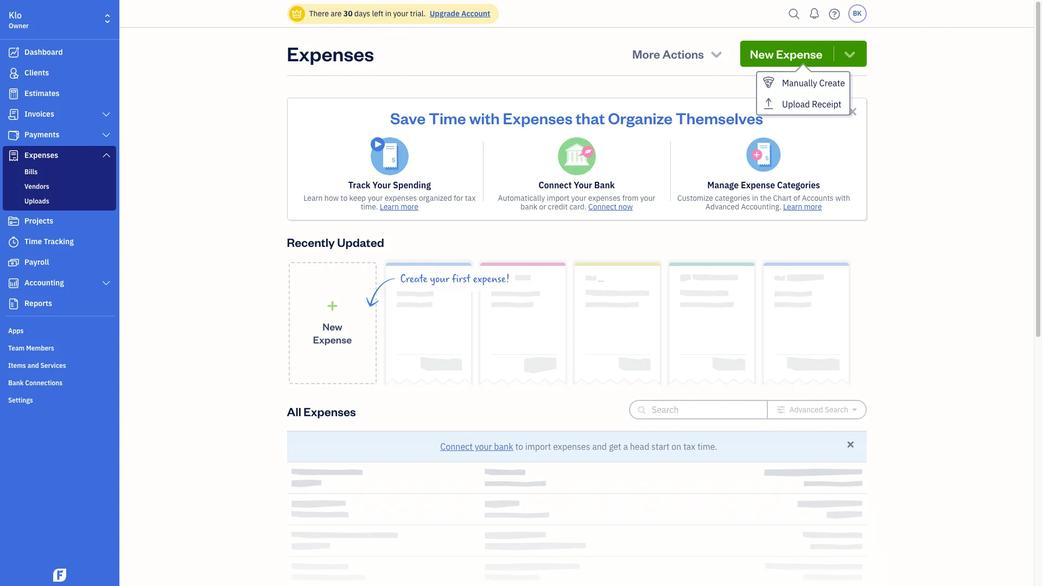 Task type: vqa. For each thing, say whether or not it's contained in the screenshot.


Task type: locate. For each thing, give the bounding box(es) containing it.
0 horizontal spatial tax
[[465, 193, 476, 203]]

bank up connect now
[[595, 180, 615, 191]]

2 more from the left
[[805, 202, 823, 212]]

learn more for spending
[[380, 202, 419, 212]]

the
[[761, 193, 772, 203]]

expense down plus icon
[[313, 333, 352, 346]]

3 chevron large down image from the top
[[101, 279, 111, 288]]

track your spending image
[[371, 137, 409, 175]]

chevron large down image for invoices
[[101, 110, 111, 119]]

1 chevron large down image from the top
[[101, 110, 111, 119]]

in right left
[[385, 9, 392, 18]]

bank inside the automatically import your expenses from your bank or credit card.
[[521, 202, 538, 212]]

0 vertical spatial bank
[[595, 180, 615, 191]]

client image
[[7, 68, 20, 79]]

new right chevrondown image
[[751, 46, 774, 61]]

team members link
[[3, 340, 116, 356]]

connect your bank image
[[558, 137, 596, 175]]

chart
[[774, 193, 792, 203]]

estimates link
[[3, 84, 116, 104]]

1 vertical spatial in
[[753, 193, 759, 203]]

money image
[[7, 257, 20, 268]]

learn
[[304, 193, 323, 203], [380, 202, 399, 212], [784, 202, 803, 212]]

team
[[8, 344, 25, 353]]

connect for connect your bank
[[539, 180, 572, 191]]

new expense
[[751, 46, 823, 61], [313, 320, 352, 346]]

0 vertical spatial tax
[[465, 193, 476, 203]]

your up learn how to keep your expenses organized for tax time.
[[373, 180, 391, 191]]

expense up manually
[[777, 46, 823, 61]]

new expense button
[[741, 41, 867, 67]]

expense
[[777, 46, 823, 61], [741, 180, 776, 191], [313, 333, 352, 346]]

and left get
[[593, 442, 607, 452]]

go to help image
[[826, 6, 844, 22]]

in inside the customize categories in the chart of accounts with advanced accounting.
[[753, 193, 759, 203]]

notifications image
[[806, 3, 824, 24]]

your for track
[[373, 180, 391, 191]]

1 horizontal spatial connect
[[539, 180, 572, 191]]

bank
[[595, 180, 615, 191], [8, 379, 24, 387]]

tax right on
[[684, 442, 696, 452]]

owner
[[9, 22, 29, 30]]

0 horizontal spatial learn more
[[380, 202, 419, 212]]

payments link
[[3, 125, 116, 145]]

0 horizontal spatial expense
[[313, 333, 352, 346]]

to right connect your bank button
[[516, 442, 524, 452]]

0 horizontal spatial in
[[385, 9, 392, 18]]

0 horizontal spatial and
[[28, 362, 39, 370]]

chevron large down image inside invoices link
[[101, 110, 111, 119]]

1 horizontal spatial learn
[[380, 202, 399, 212]]

chevron large down image
[[101, 110, 111, 119], [101, 151, 111, 160], [101, 279, 111, 288]]

2 chevron large down image from the top
[[101, 151, 111, 160]]

customize
[[678, 193, 714, 203]]

accounting link
[[3, 274, 116, 293]]

more right of
[[805, 202, 823, 212]]

1 vertical spatial bank
[[494, 442, 514, 452]]

more actions
[[633, 46, 705, 61]]

1 horizontal spatial time.
[[698, 442, 718, 452]]

1 vertical spatial time
[[24, 237, 42, 247]]

apps
[[8, 327, 24, 335]]

0 horizontal spatial more
[[401, 202, 419, 212]]

of
[[794, 193, 801, 203]]

1 horizontal spatial in
[[753, 193, 759, 203]]

actions
[[663, 46, 705, 61]]

close image
[[846, 440, 856, 450]]

spending
[[393, 180, 431, 191]]

credit
[[548, 202, 568, 212]]

1 horizontal spatial with
[[836, 193, 851, 203]]

1 horizontal spatial more
[[805, 202, 823, 212]]

now
[[619, 202, 633, 212]]

track
[[349, 180, 371, 191]]

learn more down categories
[[784, 202, 823, 212]]

1 vertical spatial connect
[[589, 202, 617, 212]]

learn inside learn how to keep your expenses organized for tax time.
[[304, 193, 323, 203]]

accounting.
[[742, 202, 782, 212]]

categories
[[715, 193, 751, 203]]

expenses inside the automatically import your expenses from your bank or credit card.
[[589, 193, 621, 203]]

new expense up manually
[[751, 46, 823, 61]]

1 your from the left
[[373, 180, 391, 191]]

create up receipt
[[820, 78, 846, 89]]

0 vertical spatial new
[[751, 46, 774, 61]]

0 horizontal spatial new
[[323, 320, 343, 333]]

items
[[8, 362, 26, 370]]

payment image
[[7, 130, 20, 141]]

chevron large down image down payroll link
[[101, 279, 111, 288]]

crown image
[[291, 8, 303, 19]]

0 horizontal spatial create
[[401, 273, 428, 286]]

bk button
[[849, 4, 867, 23]]

1 horizontal spatial create
[[820, 78, 846, 89]]

your
[[394, 9, 409, 18], [368, 193, 383, 203], [572, 193, 587, 203], [641, 193, 656, 203], [430, 273, 450, 286], [475, 442, 492, 452]]

reports link
[[3, 294, 116, 314]]

bank
[[521, 202, 538, 212], [494, 442, 514, 452]]

bills link
[[5, 166, 114, 179]]

time inside main element
[[24, 237, 42, 247]]

0 vertical spatial create
[[820, 78, 846, 89]]

plus image
[[326, 301, 339, 312]]

bank down items
[[8, 379, 24, 387]]

time. right on
[[698, 442, 718, 452]]

0 horizontal spatial with
[[470, 108, 500, 128]]

0 vertical spatial import
[[547, 193, 570, 203]]

learn more down track your spending
[[380, 202, 419, 212]]

learn down track your spending
[[380, 202, 399, 212]]

tax right for
[[465, 193, 476, 203]]

for
[[454, 193, 464, 203]]

2 horizontal spatial connect
[[589, 202, 617, 212]]

2 your from the left
[[574, 180, 593, 191]]

0 horizontal spatial to
[[341, 193, 348, 203]]

0 horizontal spatial your
[[373, 180, 391, 191]]

expenses left that
[[503, 108, 573, 128]]

in left the
[[753, 193, 759, 203]]

1 vertical spatial time.
[[698, 442, 718, 452]]

uploads link
[[5, 195, 114, 208]]

1 horizontal spatial new
[[751, 46, 774, 61]]

estimate image
[[7, 89, 20, 99]]

2 vertical spatial connect
[[441, 442, 473, 452]]

1 vertical spatial chevron large down image
[[101, 151, 111, 160]]

expenses up bills at the top left of page
[[24, 150, 58, 160]]

dashboard
[[24, 47, 63, 57]]

more
[[401, 202, 419, 212], [805, 202, 823, 212]]

dashboard link
[[3, 43, 116, 62]]

invoices
[[24, 109, 54, 119]]

1 vertical spatial new
[[323, 320, 343, 333]]

with
[[470, 108, 500, 128], [836, 193, 851, 203]]

0 vertical spatial time.
[[361, 202, 378, 212]]

2 horizontal spatial learn
[[784, 202, 803, 212]]

expenses left from
[[589, 193, 621, 203]]

1 vertical spatial new expense
[[313, 320, 352, 346]]

chevron large down image
[[101, 131, 111, 140]]

time. down the track
[[361, 202, 378, 212]]

more down the spending
[[401, 202, 419, 212]]

1 horizontal spatial bank
[[521, 202, 538, 212]]

0 vertical spatial chevron large down image
[[101, 110, 111, 119]]

1 vertical spatial expense
[[741, 180, 776, 191]]

time right 'timer' icon
[[24, 237, 42, 247]]

estimates
[[24, 89, 60, 98]]

your
[[373, 180, 391, 191], [574, 180, 593, 191]]

time. inside learn how to keep your expenses organized for tax time.
[[361, 202, 378, 212]]

your up the automatically import your expenses from your bank or credit card.
[[574, 180, 593, 191]]

1 more from the left
[[401, 202, 419, 212]]

new inside the new expense
[[323, 320, 343, 333]]

2 vertical spatial expense
[[313, 333, 352, 346]]

2 vertical spatial chevron large down image
[[101, 279, 111, 288]]

and right items
[[28, 362, 39, 370]]

expenses down are
[[287, 41, 374, 66]]

expenses inside learn how to keep your expenses organized for tax time.
[[385, 193, 417, 203]]

0 vertical spatial to
[[341, 193, 348, 203]]

1 vertical spatial and
[[593, 442, 607, 452]]

time right save
[[429, 108, 466, 128]]

vendors
[[24, 183, 49, 191]]

expenses
[[385, 193, 417, 203], [589, 193, 621, 203], [554, 442, 591, 452]]

1 horizontal spatial bank
[[595, 180, 615, 191]]

0 vertical spatial connect
[[539, 180, 572, 191]]

expenses left get
[[554, 442, 591, 452]]

0 horizontal spatial time.
[[361, 202, 378, 212]]

learn left how
[[304, 193, 323, 203]]

create your first expense!
[[401, 273, 510, 286]]

connect now
[[589, 202, 633, 212]]

new expense down plus icon
[[313, 320, 352, 346]]

apps link
[[3, 323, 116, 339]]

0 horizontal spatial time
[[24, 237, 42, 247]]

expense image
[[7, 150, 20, 161]]

trial.
[[410, 9, 426, 18]]

there
[[309, 9, 329, 18]]

1 vertical spatial tax
[[684, 442, 696, 452]]

your for connect
[[574, 180, 593, 191]]

upgrade
[[430, 9, 460, 18]]

1 horizontal spatial learn more
[[784, 202, 823, 212]]

2 learn more from the left
[[784, 202, 823, 212]]

vendors link
[[5, 180, 114, 193]]

1 learn more from the left
[[380, 202, 419, 212]]

expenses
[[287, 41, 374, 66], [503, 108, 573, 128], [24, 150, 58, 160], [304, 404, 356, 419]]

learn more
[[380, 202, 419, 212], [784, 202, 823, 212]]

0 horizontal spatial bank
[[8, 379, 24, 387]]

that
[[576, 108, 605, 128]]

left
[[372, 9, 384, 18]]

0 vertical spatial new expense
[[751, 46, 823, 61]]

1 vertical spatial with
[[836, 193, 851, 203]]

expense inside button
[[777, 46, 823, 61]]

create inside button
[[820, 78, 846, 89]]

1 vertical spatial bank
[[8, 379, 24, 387]]

automatically import your expenses from your bank or credit card.
[[498, 193, 656, 212]]

learn for track your spending
[[380, 202, 399, 212]]

to right how
[[341, 193, 348, 203]]

0 horizontal spatial connect
[[441, 442, 473, 452]]

save
[[390, 108, 426, 128]]

1 horizontal spatial your
[[574, 180, 593, 191]]

0 horizontal spatial learn
[[304, 193, 323, 203]]

create left first
[[401, 273, 428, 286]]

2 horizontal spatial expense
[[777, 46, 823, 61]]

services
[[40, 362, 66, 370]]

expenses down the spending
[[385, 193, 417, 203]]

connections
[[25, 379, 63, 387]]

chevron large down image for accounting
[[101, 279, 111, 288]]

freshbooks image
[[51, 569, 68, 582]]

tracking
[[44, 237, 74, 247]]

1 horizontal spatial expense
[[741, 180, 776, 191]]

0 vertical spatial bank
[[521, 202, 538, 212]]

1 horizontal spatial and
[[593, 442, 607, 452]]

0 vertical spatial and
[[28, 362, 39, 370]]

more
[[633, 46, 661, 61]]

1 horizontal spatial tax
[[684, 442, 696, 452]]

1 horizontal spatial to
[[516, 442, 524, 452]]

learn more for categories
[[784, 202, 823, 212]]

chevrondown image
[[710, 46, 725, 61]]

themselves
[[676, 108, 764, 128]]

0 horizontal spatial new expense
[[313, 320, 352, 346]]

clients
[[24, 68, 49, 78]]

learn down categories
[[784, 202, 803, 212]]

tax inside learn how to keep your expenses organized for tax time.
[[465, 193, 476, 203]]

get
[[609, 442, 622, 452]]

new expense inside new expense button
[[751, 46, 823, 61]]

expense up the
[[741, 180, 776, 191]]

chevron large down image up chevron large down image
[[101, 110, 111, 119]]

0 vertical spatial expense
[[777, 46, 823, 61]]

account
[[462, 9, 491, 18]]

upload receipt
[[783, 99, 842, 110]]

0 vertical spatial time
[[429, 108, 466, 128]]

1 horizontal spatial new expense
[[751, 46, 823, 61]]

head
[[631, 442, 650, 452]]

chevron large down image down chevron large down image
[[101, 151, 111, 160]]

new down plus icon
[[323, 320, 343, 333]]

1 vertical spatial import
[[526, 442, 552, 452]]



Task type: describe. For each thing, give the bounding box(es) containing it.
team members
[[8, 344, 54, 353]]

receipt
[[813, 99, 842, 110]]

bank connections
[[8, 379, 63, 387]]

expense!
[[473, 273, 510, 286]]

new inside new expense button
[[751, 46, 774, 61]]

dashboard image
[[7, 47, 20, 58]]

upgrade account link
[[428, 9, 491, 18]]

from
[[623, 193, 639, 203]]

1 horizontal spatial time
[[429, 108, 466, 128]]

more for spending
[[401, 202, 419, 212]]

import inside the automatically import your expenses from your bank or credit card.
[[547, 193, 570, 203]]

automatically
[[498, 193, 545, 203]]

klo owner
[[9, 10, 29, 30]]

track your spending
[[349, 180, 431, 191]]

connect your bank to import expenses and get a head start on tax time.
[[441, 442, 718, 452]]

organize
[[609, 108, 673, 128]]

upload receipt button
[[758, 93, 850, 115]]

close image
[[847, 105, 860, 118]]

invoice image
[[7, 109, 20, 120]]

0 vertical spatial in
[[385, 9, 392, 18]]

a
[[624, 442, 628, 452]]

main element
[[0, 0, 147, 587]]

report image
[[7, 299, 20, 310]]

advanced
[[706, 202, 740, 212]]

bk
[[854, 9, 862, 17]]

payroll link
[[3, 253, 116, 273]]

first
[[452, 273, 471, 286]]

accounts
[[803, 193, 834, 203]]

more actions button
[[623, 41, 734, 67]]

payments
[[24, 130, 59, 140]]

manage expense categories image
[[747, 137, 782, 172]]

to inside learn how to keep your expenses organized for tax time.
[[341, 193, 348, 203]]

0 horizontal spatial bank
[[494, 442, 514, 452]]

1 vertical spatial create
[[401, 273, 428, 286]]

learn how to keep your expenses organized for tax time.
[[304, 193, 476, 212]]

expense for plus icon
[[313, 333, 352, 346]]

Search text field
[[652, 401, 750, 419]]

learn for manage expense categories
[[784, 202, 803, 212]]

connect for connect now
[[589, 202, 617, 212]]

manually create button
[[758, 72, 850, 93]]

manage expense categories
[[708, 180, 821, 191]]

time tracking link
[[3, 232, 116, 252]]

bills
[[24, 168, 38, 176]]

all expenses
[[287, 404, 356, 419]]

clients link
[[3, 64, 116, 83]]

with inside the customize categories in the chart of accounts with advanced accounting.
[[836, 193, 851, 203]]

0 vertical spatial with
[[470, 108, 500, 128]]

or
[[540, 202, 547, 212]]

are
[[331, 9, 342, 18]]

search image
[[786, 6, 804, 22]]

start
[[652, 442, 670, 452]]

and inside main element
[[28, 362, 39, 370]]

project image
[[7, 216, 20, 227]]

reports
[[24, 299, 52, 309]]

settings link
[[3, 392, 116, 408]]

chevron large down image for expenses
[[101, 151, 111, 160]]

new expense link
[[289, 262, 377, 385]]

1 vertical spatial to
[[516, 442, 524, 452]]

30
[[344, 9, 353, 18]]

recently
[[287, 235, 335, 250]]

customize categories in the chart of accounts with advanced accounting.
[[678, 193, 851, 212]]

invoices link
[[3, 105, 116, 124]]

expenses for and
[[554, 442, 591, 452]]

connect your bank button
[[441, 441, 514, 454]]

settings
[[8, 397, 33, 405]]

chart image
[[7, 278, 20, 289]]

expenses inside main element
[[24, 150, 58, 160]]

keep
[[350, 193, 366, 203]]

items and services link
[[3, 357, 116, 374]]

chevrondown image
[[843, 46, 858, 61]]

manually create
[[783, 78, 846, 89]]

all
[[287, 404, 301, 419]]

recently updated
[[287, 235, 385, 250]]

more for categories
[[805, 202, 823, 212]]

klo
[[9, 10, 22, 21]]

bank inside main element
[[8, 379, 24, 387]]

projects link
[[3, 212, 116, 231]]

how
[[325, 193, 339, 203]]

items and services
[[8, 362, 66, 370]]

expenses right all
[[304, 404, 356, 419]]

there are 30 days left in your trial. upgrade account
[[309, 9, 491, 18]]

bank connections link
[[3, 375, 116, 391]]

on
[[672, 442, 682, 452]]

connect your bank
[[539, 180, 615, 191]]

card.
[[570, 202, 587, 212]]

manage
[[708, 180, 739, 191]]

time tracking
[[24, 237, 74, 247]]

expenses for organized
[[385, 193, 417, 203]]

upload
[[783, 99, 811, 110]]

uploads
[[24, 197, 49, 205]]

timer image
[[7, 237, 20, 248]]

payroll
[[24, 257, 49, 267]]

accounting
[[24, 278, 64, 288]]

days
[[355, 9, 371, 18]]

your inside learn how to keep your expenses organized for tax time.
[[368, 193, 383, 203]]

expenses link
[[3, 146, 116, 166]]

projects
[[24, 216, 53, 226]]

expense for manage expense categories image
[[741, 180, 776, 191]]

members
[[26, 344, 54, 353]]

new expense inside new expense link
[[313, 320, 352, 346]]

categories
[[778, 180, 821, 191]]

updated
[[337, 235, 385, 250]]



